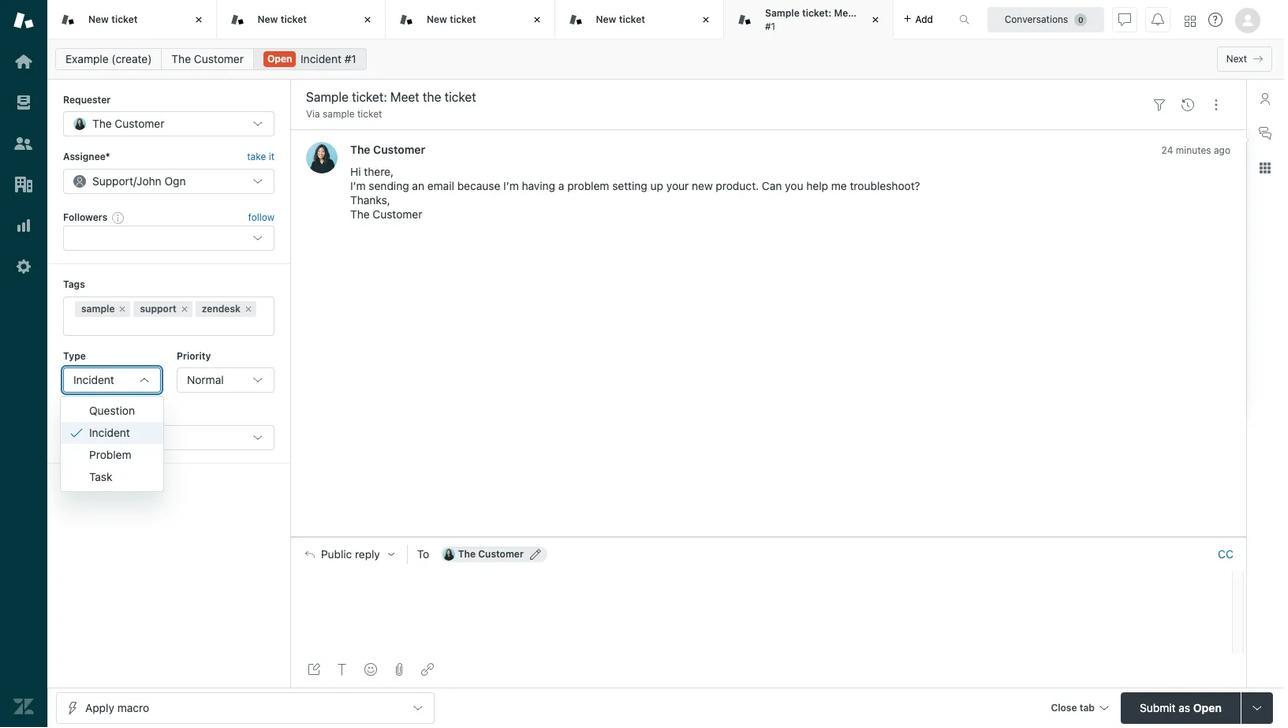 Task type: locate. For each thing, give the bounding box(es) containing it.
sample right via on the left of page
[[323, 108, 355, 120]]

incident button
[[63, 368, 161, 393]]

the down thanks,
[[350, 208, 370, 221]]

close image inside tab
[[868, 12, 883, 28]]

0 horizontal spatial problem
[[96, 408, 135, 420]]

having
[[522, 179, 556, 193]]

the customer down close image
[[172, 52, 244, 65]]

the customer inside the secondary element
[[172, 52, 244, 65]]

ticket for 3rd new ticket tab from the right
[[281, 13, 307, 25]]

1 vertical spatial incident
[[73, 373, 114, 387]]

incident inside the secondary element
[[301, 52, 342, 65]]

notifications image
[[1152, 13, 1165, 26]]

the customer inside requester element
[[92, 117, 164, 130]]

new
[[88, 13, 109, 25], [258, 13, 278, 25], [427, 13, 447, 25], [596, 13, 617, 25]]

via sample ticket
[[306, 108, 382, 120]]

incident for incident option
[[89, 426, 130, 439]]

customers image
[[13, 133, 34, 154]]

zendesk
[[202, 303, 241, 314]]

the inside hi there, i'm sending an email because i'm having a problem setting up your new product. can you help me troubleshoot? thanks, the customer
[[350, 208, 370, 221]]

remove image for sample
[[118, 304, 127, 314]]

public reply
[[321, 548, 380, 561]]

0 vertical spatial problem
[[567, 179, 609, 193]]

incident inside popup button
[[73, 373, 114, 387]]

3 close image from the left
[[698, 12, 714, 28]]

type
[[63, 350, 86, 362]]

via
[[306, 108, 320, 120]]

incident down linked problem
[[89, 426, 130, 439]]

the customer link down close image
[[161, 48, 254, 70]]

1 horizontal spatial sample
[[323, 108, 355, 120]]

tags
[[63, 279, 85, 290]]

question option
[[61, 400, 163, 422]]

close image for fourth new ticket tab from the left
[[698, 12, 714, 28]]

button displays agent's chat status as invisible. image
[[1119, 13, 1131, 26]]

views image
[[13, 92, 34, 113]]

incident up via on the left of page
[[301, 52, 342, 65]]

1 horizontal spatial problem
[[567, 179, 609, 193]]

1 horizontal spatial remove image
[[180, 304, 189, 314]]

2 new from the left
[[258, 13, 278, 25]]

incident down "type"
[[73, 373, 114, 387]]

#1
[[765, 20, 776, 32], [345, 52, 356, 65]]

0 horizontal spatial sample
[[81, 303, 115, 314]]

the up hi
[[350, 143, 370, 157]]

your
[[667, 179, 689, 193]]

problem
[[567, 179, 609, 193], [96, 408, 135, 420]]

info on adding followers image
[[112, 211, 125, 224]]

4 new ticket from the left
[[596, 13, 645, 25]]

ticket
[[878, 7, 904, 19], [111, 13, 138, 25], [281, 13, 307, 25], [450, 13, 476, 25], [619, 13, 645, 25], [357, 108, 382, 120]]

sample ticket: meet the ticket #1
[[765, 7, 904, 32]]

ogn
[[164, 174, 186, 188]]

1 horizontal spatial the customer link
[[350, 143, 425, 157]]

1 vertical spatial problem
[[96, 408, 135, 420]]

the customer link up there,
[[350, 143, 425, 157]]

you
[[785, 179, 804, 193]]

1 vertical spatial the customer link
[[350, 143, 425, 157]]

follow button
[[248, 211, 275, 225]]

support
[[92, 174, 133, 188]]

2 remove image from the left
[[180, 304, 189, 314]]

customer up there,
[[373, 143, 425, 157]]

tab containing sample ticket: meet the ticket
[[724, 0, 904, 39]]

displays possible ticket submission types image
[[1251, 702, 1264, 714]]

question
[[89, 404, 135, 417]]

#1 down sample
[[765, 20, 776, 32]]

2 new ticket tab from the left
[[217, 0, 386, 39]]

macro
[[117, 701, 149, 714]]

avatar image
[[306, 142, 338, 174]]

submit as open
[[1140, 701, 1222, 714]]

add button
[[894, 0, 943, 39]]

task option
[[61, 466, 163, 488]]

0 horizontal spatial remove image
[[118, 304, 127, 314]]

the customer down requester
[[92, 117, 164, 130]]

customer context image
[[1259, 92, 1272, 105]]

0 horizontal spatial #1
[[345, 52, 356, 65]]

it
[[269, 151, 275, 163]]

followers element
[[63, 226, 275, 251]]

open left incident #1 at the top of page
[[267, 53, 292, 65]]

new ticket tab
[[47, 0, 217, 39], [217, 0, 386, 39], [386, 0, 555, 39], [555, 0, 724, 39]]

0 vertical spatial the customer link
[[161, 48, 254, 70]]

remove image left support
[[118, 304, 127, 314]]

normal button
[[177, 368, 275, 393]]

new for fourth new ticket tab from the right
[[88, 13, 109, 25]]

new for third new ticket tab
[[427, 13, 447, 25]]

incident #1
[[301, 52, 356, 65]]

i'm
[[350, 179, 366, 193], [503, 179, 519, 193]]

3 new from the left
[[427, 13, 447, 25]]

admin image
[[13, 256, 34, 277]]

example
[[65, 52, 109, 65]]

a
[[559, 179, 564, 193]]

0 horizontal spatial i'm
[[350, 179, 366, 193]]

the customer
[[172, 52, 244, 65], [92, 117, 164, 130], [350, 143, 425, 157], [458, 548, 524, 560]]

1 vertical spatial sample
[[81, 303, 115, 314]]

troubleshoot?
[[850, 179, 921, 193]]

0 vertical spatial incident
[[301, 52, 342, 65]]

1 vertical spatial open
[[1194, 701, 1222, 714]]

ticket for third new ticket tab
[[450, 13, 476, 25]]

incident
[[301, 52, 342, 65], [73, 373, 114, 387], [89, 426, 130, 439]]

2 close image from the left
[[529, 12, 545, 28]]

up
[[651, 179, 664, 193]]

3 new ticket tab from the left
[[386, 0, 555, 39]]

4 close image from the left
[[868, 12, 883, 28]]

remove image right zendesk
[[244, 304, 253, 314]]

sample down the tags
[[81, 303, 115, 314]]

the
[[172, 52, 191, 65], [92, 117, 112, 130], [350, 143, 370, 157], [350, 208, 370, 221], [458, 548, 476, 560]]

1 close image from the left
[[360, 12, 376, 28]]

john
[[137, 174, 162, 188]]

Subject field
[[303, 88, 1142, 107]]

24 minutes ago text field
[[1162, 145, 1231, 157]]

public
[[321, 548, 352, 561]]

-
[[73, 431, 78, 444]]

2 vertical spatial incident
[[89, 426, 130, 439]]

customer
[[194, 52, 244, 65], [115, 117, 164, 130], [373, 143, 425, 157], [373, 208, 422, 221], [478, 548, 524, 560]]

help
[[807, 179, 828, 193]]

incident inside option
[[89, 426, 130, 439]]

insert emojis image
[[365, 664, 377, 676]]

cc button
[[1218, 548, 1234, 562]]

remove image right support
[[180, 304, 189, 314]]

1 remove image from the left
[[118, 304, 127, 314]]

remove image
[[118, 304, 127, 314], [180, 304, 189, 314], [244, 304, 253, 314]]

2 horizontal spatial remove image
[[244, 304, 253, 314]]

apps image
[[1259, 162, 1272, 174]]

minutes
[[1176, 145, 1212, 157]]

open right as at right bottom
[[1194, 701, 1222, 714]]

public reply button
[[291, 538, 407, 571]]

format text image
[[336, 664, 349, 676]]

sample
[[323, 108, 355, 120], [81, 303, 115, 314]]

new for 3rd new ticket tab from the right
[[258, 13, 278, 25]]

new ticket
[[88, 13, 138, 25], [258, 13, 307, 25], [427, 13, 476, 25], [596, 13, 645, 25]]

i'm left having
[[503, 179, 519, 193]]

1 new ticket from the left
[[88, 13, 138, 25]]

/
[[133, 174, 137, 188]]

0 horizontal spatial open
[[267, 53, 292, 65]]

add attachment image
[[393, 664, 406, 676]]

1 horizontal spatial #1
[[765, 20, 776, 32]]

the customer link
[[161, 48, 254, 70], [350, 143, 425, 157]]

the down requester
[[92, 117, 112, 130]]

support
[[140, 303, 177, 314]]

customer down sending
[[373, 208, 422, 221]]

the customer right the customer@example.com icon
[[458, 548, 524, 560]]

ticket actions image
[[1210, 98, 1223, 111]]

setting
[[612, 179, 648, 193]]

zendesk products image
[[1185, 15, 1196, 26]]

ago
[[1214, 145, 1231, 157]]

the down close image
[[172, 52, 191, 65]]

#1 up via sample ticket
[[345, 52, 356, 65]]

next button
[[1217, 47, 1273, 72]]

get started image
[[13, 51, 34, 72]]

ticket:
[[802, 7, 832, 19]]

customer up support / john ogn
[[115, 117, 164, 130]]

1 vertical spatial #1
[[345, 52, 356, 65]]

open
[[267, 53, 292, 65], [1194, 701, 1222, 714]]

ticket inside sample ticket: meet the ticket #1
[[878, 7, 904, 19]]

linked problem element
[[63, 426, 275, 451]]

1 horizontal spatial i'm
[[503, 179, 519, 193]]

problem up incident option
[[96, 408, 135, 420]]

ticket for fourth new ticket tab from the right
[[111, 13, 138, 25]]

tab
[[724, 0, 904, 39]]

4 new ticket tab from the left
[[555, 0, 724, 39]]

customer down close image
[[194, 52, 244, 65]]

submit
[[1140, 701, 1176, 714]]

close image for 3rd new ticket tab from the right
[[360, 12, 376, 28]]

3 remove image from the left
[[244, 304, 253, 314]]

close image
[[191, 12, 206, 28]]

2 i'm from the left
[[503, 179, 519, 193]]

customer inside requester element
[[115, 117, 164, 130]]

(create)
[[112, 52, 152, 65]]

0 vertical spatial open
[[267, 53, 292, 65]]

i'm down hi
[[350, 179, 366, 193]]

4 new from the left
[[596, 13, 617, 25]]

take it button
[[247, 149, 275, 166]]

assignee* element
[[63, 169, 275, 194]]

1 new from the left
[[88, 13, 109, 25]]

close image
[[360, 12, 376, 28], [529, 12, 545, 28], [698, 12, 714, 28], [868, 12, 883, 28]]

problem right a
[[567, 179, 609, 193]]

0 vertical spatial #1
[[765, 20, 776, 32]]

close image for third new ticket tab
[[529, 12, 545, 28]]

product.
[[716, 179, 759, 193]]

1 horizontal spatial open
[[1194, 701, 1222, 714]]

customer inside the secondary element
[[194, 52, 244, 65]]

0 horizontal spatial the customer link
[[161, 48, 254, 70]]

2 new ticket from the left
[[258, 13, 307, 25]]

customer inside hi there, i'm sending an email because i'm having a problem setting up your new product. can you help me troubleshoot? thanks, the customer
[[373, 208, 422, 221]]



Task type: describe. For each thing, give the bounding box(es) containing it.
requester element
[[63, 112, 275, 137]]

remove image for support
[[180, 304, 189, 314]]

hide composer image
[[762, 531, 775, 544]]

secondary element
[[47, 43, 1285, 75]]

assignee*
[[63, 151, 110, 163]]

meet
[[834, 7, 858, 19]]

me
[[831, 179, 847, 193]]

reporting image
[[13, 215, 34, 236]]

ticket for fourth new ticket tab from the left
[[619, 13, 645, 25]]

hi
[[350, 165, 361, 179]]

follow
[[248, 211, 275, 223]]

problem inside hi there, i'm sending an email because i'm having a problem setting up your new product. can you help me troubleshoot? thanks, the customer
[[567, 179, 609, 193]]

new
[[692, 179, 713, 193]]

customer@example.com image
[[442, 548, 455, 561]]

zendesk image
[[13, 697, 34, 717]]

3 new ticket from the left
[[427, 13, 476, 25]]

conversations button
[[988, 7, 1105, 32]]

close image for tab containing sample ticket: meet the ticket
[[868, 12, 883, 28]]

normal
[[187, 373, 224, 387]]

there,
[[364, 165, 394, 179]]

problem option
[[61, 444, 163, 466]]

organizations image
[[13, 174, 34, 195]]

requester
[[63, 94, 111, 106]]

events image
[[1182, 98, 1195, 111]]

draft mode image
[[308, 664, 320, 676]]

priority
[[177, 350, 211, 362]]

customer left edit user image
[[478, 548, 524, 560]]

example (create)
[[65, 52, 152, 65]]

get help image
[[1209, 13, 1223, 27]]

24
[[1162, 145, 1174, 157]]

cc
[[1218, 548, 1234, 561]]

close
[[1051, 702, 1077, 714]]

support / john ogn
[[92, 174, 186, 188]]

incident for #1
[[301, 52, 342, 65]]

an
[[412, 179, 425, 193]]

incident option
[[61, 422, 163, 444]]

problem
[[89, 448, 131, 461]]

take it
[[247, 151, 275, 163]]

edit user image
[[530, 549, 541, 560]]

task
[[89, 470, 112, 483]]

24 minutes ago
[[1162, 145, 1231, 157]]

close tab button
[[1044, 692, 1115, 726]]

new for fourth new ticket tab from the left
[[596, 13, 617, 25]]

tab
[[1080, 702, 1095, 714]]

the inside requester element
[[92, 117, 112, 130]]

take
[[247, 151, 266, 163]]

#1 inside sample ticket: meet the ticket #1
[[765, 20, 776, 32]]

apply macro
[[85, 701, 149, 714]]

zendesk support image
[[13, 10, 34, 31]]

remove image for zendesk
[[244, 304, 253, 314]]

followers
[[63, 211, 108, 223]]

1 i'm from the left
[[350, 179, 366, 193]]

add link (cmd k) image
[[421, 664, 434, 676]]

#1 inside the secondary element
[[345, 52, 356, 65]]

hi there, i'm sending an email because i'm having a problem setting up your new product. can you help me troubleshoot? thanks, the customer
[[350, 165, 921, 221]]

open inside the secondary element
[[267, 53, 292, 65]]

email
[[427, 179, 454, 193]]

sample
[[765, 7, 800, 19]]

reply
[[355, 548, 380, 561]]

example (create) button
[[55, 48, 162, 70]]

as
[[1179, 701, 1191, 714]]

the right the customer@example.com icon
[[458, 548, 476, 560]]

conversations
[[1005, 13, 1069, 25]]

next
[[1227, 53, 1247, 65]]

linked
[[63, 408, 94, 420]]

add
[[916, 13, 933, 25]]

can
[[762, 179, 782, 193]]

1 new ticket tab from the left
[[47, 0, 217, 39]]

thanks,
[[350, 194, 390, 207]]

apply
[[85, 701, 114, 714]]

the
[[860, 7, 875, 19]]

to
[[417, 548, 429, 561]]

linked problem
[[63, 408, 135, 420]]

type list box
[[60, 396, 164, 492]]

filter image
[[1154, 98, 1166, 111]]

sending
[[369, 179, 409, 193]]

tabs tab list
[[47, 0, 943, 39]]

close tab
[[1051, 702, 1095, 714]]

0 vertical spatial sample
[[323, 108, 355, 120]]

main element
[[0, 0, 47, 727]]

because
[[457, 179, 500, 193]]

the customer link inside the secondary element
[[161, 48, 254, 70]]

the customer up there,
[[350, 143, 425, 157]]



Task type: vqa. For each thing, say whether or not it's contained in the screenshot.
the
yes



